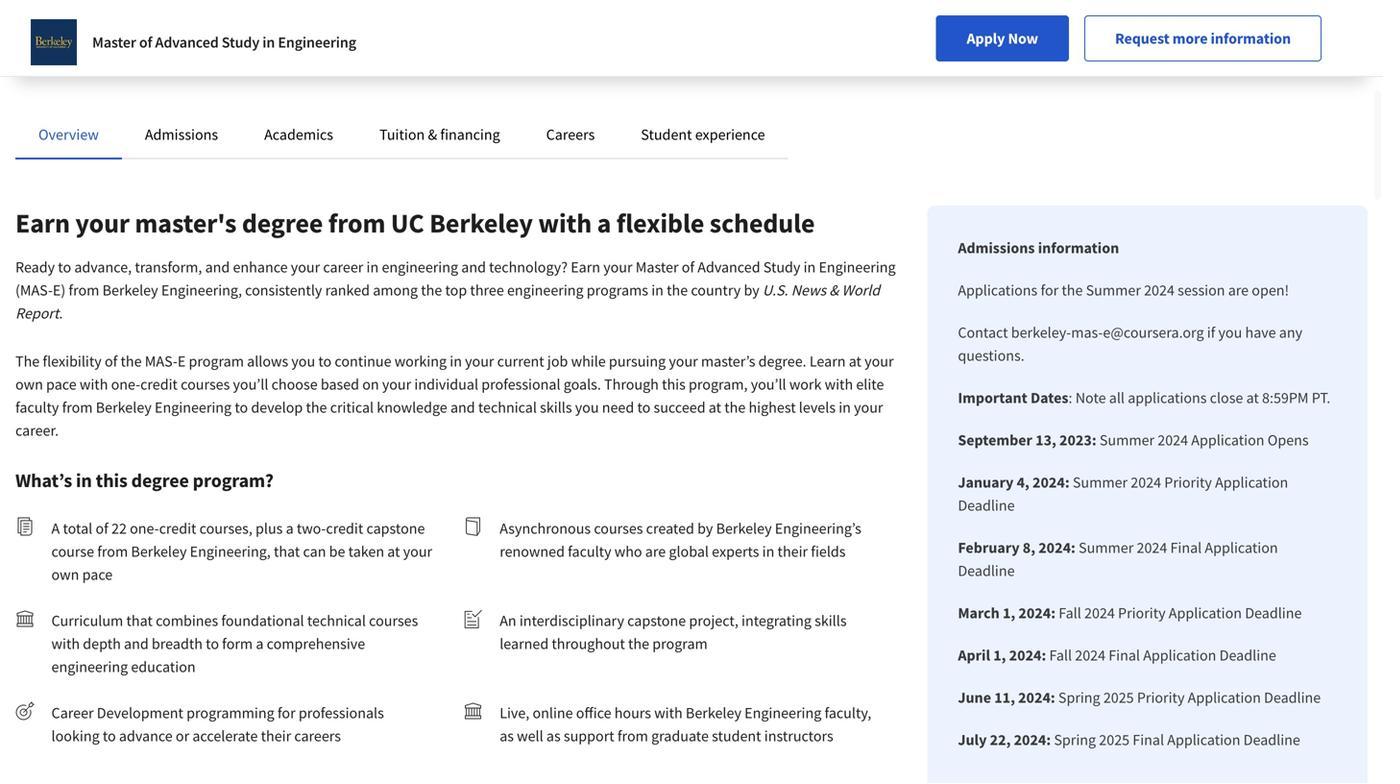Task type: vqa. For each thing, say whether or not it's contained in the screenshot.


Task type: locate. For each thing, give the bounding box(es) containing it.
1 vertical spatial skills
[[815, 611, 847, 630]]

courses inside the select the courses that best match your interests
[[376, 14, 419, 32]]

admissions information
[[958, 238, 1120, 258]]

master inside ready to advance, transform, and enhance your career in engineering and technology? earn your master of advanced study in engineering (mas-e) from berkeley engineering, consistently ranked among the top three engineering programs in the country by
[[636, 258, 679, 277]]

with inside lecture videos, hands-on projects, and real-time connections with instructors and peers
[[1008, 7, 1033, 24]]

you up the choose at the left of the page
[[292, 352, 315, 371]]

study right the goals
[[222, 33, 260, 52]]

projects,
[[1003, 0, 1051, 5]]

engineering down select
[[278, 33, 356, 52]]

0 vertical spatial program
[[189, 352, 244, 371]]

2024 down summer 2024 priority application deadline
[[1137, 538, 1168, 557]]

to right looking
[[103, 726, 116, 746]]

you'll
[[233, 375, 269, 394], [751, 375, 787, 394]]

pace inside a total of 22 one-credit courses, plus a two-credit capstone course from berkeley engineering, that can be taken at your own pace
[[82, 565, 113, 584]]

to inside curriculum that combines foundational technical courses with depth and breadth to form a comprehensive engineering education
[[206, 634, 219, 653]]

courses up who
[[594, 519, 643, 538]]

from inside the flexibility of the mas-e program allows you to continue working in your current job while pursuing your master's degree. learn at your own pace with one-credit courses you'll choose based on your individual professional goals.  through this program, you'll work with elite faculty from berkeley engineering to develop the critical knowledge and technical skills you need to succeed at the highest levels in your career.
[[62, 398, 93, 417]]

berkeley up student
[[686, 703, 742, 723]]

0 vertical spatial 2025
[[1104, 688, 1134, 707]]

1 vertical spatial pace
[[82, 565, 113, 584]]

1 vertical spatial you
[[292, 352, 315, 371]]

1 horizontal spatial for
[[1041, 281, 1059, 300]]

flexible
[[617, 206, 705, 240]]

summer inside summer 2024 priority application deadline
[[1073, 473, 1128, 492]]

student experience
[[641, 125, 765, 144]]

to left reach
[[100, 26, 112, 43]]

0 vertical spatial one-
[[111, 375, 140, 394]]

capstone up taken
[[367, 519, 425, 538]]

courses down e
[[181, 375, 230, 394]]

berkeley-
[[1012, 323, 1072, 342]]

1 vertical spatial spring
[[1054, 730, 1096, 750]]

your up programs
[[604, 258, 633, 277]]

0 horizontal spatial on
[[362, 375, 379, 394]]

of inside the flexibility of the mas-e program allows you to continue working in your current job while pursuing your master's degree. learn at your own pace with one-credit courses you'll choose based on your individual professional goals.  through this program, you'll work with elite faculty from berkeley engineering to develop the critical knowledge and technical skills you need to succeed at the highest levels in your career.
[[105, 352, 118, 371]]

1 horizontal spatial as
[[547, 726, 561, 746]]

ready
[[15, 258, 55, 277]]

plus
[[1130, 7, 1154, 24], [256, 519, 283, 538]]

in right career
[[367, 258, 379, 277]]

deadline inside summer 2024 priority application deadline
[[958, 496, 1015, 515]]

are inside asynchronous courses created by berkeley engineering's renowned faculty who are global experts in their fields
[[646, 542, 666, 561]]

in
[[263, 33, 275, 52], [367, 258, 379, 277], [804, 258, 816, 277], [652, 281, 664, 300], [450, 352, 462, 371], [839, 398, 851, 417], [76, 468, 92, 492], [763, 542, 775, 561]]

0 vertical spatial 1,
[[1003, 603, 1016, 623]]

0 horizontal spatial plus
[[256, 519, 283, 538]]

critical
[[330, 398, 374, 417]]

in right experts
[[763, 542, 775, 561]]

1 vertical spatial 2025
[[1100, 730, 1130, 750]]

asynchronous courses created by berkeley engineering's renowned faculty who are global experts in their fields
[[500, 519, 862, 561]]

well
[[517, 726, 544, 746]]

their down engineering's
[[778, 542, 808, 561]]

summer 2024 final application deadline
[[958, 538, 1279, 580]]

looking
[[51, 726, 100, 746]]

engineering
[[278, 33, 356, 52], [819, 258, 896, 277], [155, 398, 232, 417], [745, 703, 822, 723]]

contact
[[958, 323, 1009, 342]]

information down semester
[[1211, 29, 1291, 48]]

faculty up career.
[[15, 398, 59, 417]]

total
[[63, 519, 93, 538]]

1 vertical spatial study
[[764, 258, 801, 277]]

that left can
[[274, 542, 300, 561]]

the inside the select the courses that best match your interests
[[354, 14, 373, 32]]

applications
[[958, 281, 1038, 300]]

instructors inside lecture videos, hands-on projects, and real-time connections with instructors and peers
[[859, 26, 920, 43]]

berkeley inside the flexibility of the mas-e program allows you to continue working in your current job while pursuing your master's degree. learn at your own pace with one-credit courses you'll choose based on your individual professional goals.  through this program, you'll work with elite faculty from berkeley engineering to develop the critical knowledge and technical skills you need to succeed at the highest levels in your career.
[[96, 398, 152, 417]]

0 vertical spatial fall
[[1059, 603, 1082, 623]]

skills right the integrating
[[815, 611, 847, 630]]

1 horizontal spatial that
[[274, 542, 300, 561]]

january
[[958, 473, 1014, 492]]

on inside the flexibility of the mas-e program allows you to continue working in your current job while pursuing your master's degree. learn at your own pace with one-credit courses you'll choose based on your individual professional goals.  through this program, you'll work with elite faculty from berkeley engineering to develop the critical knowledge and technical skills you need to succeed at the highest levels in your career.
[[362, 375, 379, 394]]

summer down all
[[1100, 430, 1155, 450]]

of right flexibility
[[105, 352, 118, 371]]

as left well
[[500, 726, 514, 746]]

master down cutting-
[[92, 33, 136, 52]]

with up technology?
[[538, 206, 592, 240]]

0 horizontal spatial degree
[[131, 468, 189, 492]]

master of advanced study in engineering
[[92, 33, 356, 52]]

world
[[842, 281, 880, 300]]

2 vertical spatial for
[[278, 703, 296, 723]]

2 horizontal spatial that
[[421, 14, 444, 32]]

0 vertical spatial faculty
[[15, 398, 59, 417]]

0 horizontal spatial program
[[189, 352, 244, 371]]

plus inside ($1,750 per unit  x  24 units = $42,000), plus applicable per-semester fees* pay-as-you-go tuition for each unit
[[1130, 7, 1154, 24]]

2024: for january
[[1033, 473, 1070, 492]]

unit left x
[[1195, 0, 1218, 5]]

each
[[1271, 26, 1298, 43]]

earn inside ready to advance, transform, and enhance your career in engineering and technology? earn your master of advanced study in engineering (mas-e) from berkeley engineering, consistently ranked among the top three engineering programs in the country by
[[571, 258, 601, 277]]

0 vertical spatial spring
[[1059, 688, 1101, 707]]

2 vertical spatial final
[[1133, 730, 1165, 750]]

application
[[1192, 430, 1265, 450], [1216, 473, 1289, 492], [1205, 538, 1279, 557], [1169, 603, 1242, 623], [1144, 646, 1217, 665], [1188, 688, 1262, 707], [1168, 730, 1241, 750]]

learn
[[810, 352, 846, 371]]

from down hours
[[618, 726, 648, 746]]

unit down fees*
[[1301, 26, 1323, 43]]

of inside a total of 22 one-credit courses, plus a two-credit capstone course from berkeley engineering, that can be taken at your own pace
[[96, 519, 108, 538]]

final down the june 11, 2024: spring 2025 priority application deadline
[[1133, 730, 1165, 750]]

spring down april 1, 2024: fall  2024 final application deadline
[[1059, 688, 1101, 707]]

from inside live, online office hours with berkeley engineering faculty, as well as support from graduate student instructors
[[618, 726, 648, 746]]

and down individual
[[451, 398, 475, 417]]

1 vertical spatial capstone
[[628, 611, 686, 630]]

berkeley down what's in this degree program?
[[131, 542, 187, 561]]

summer up mas-
[[1086, 281, 1141, 300]]

june 11, 2024: spring 2025 priority application deadline
[[958, 688, 1321, 707]]

from
[[328, 206, 386, 240], [69, 281, 99, 300], [62, 398, 93, 417], [97, 542, 128, 561], [618, 726, 648, 746]]

1 horizontal spatial master
[[636, 258, 679, 277]]

applicable
[[1157, 7, 1215, 24]]

your down select
[[317, 34, 343, 51]]

berkeley down advance,
[[102, 281, 158, 300]]

spring for june 11, 2024:
[[1059, 688, 1101, 707]]

0 vertical spatial advanced
[[155, 33, 219, 52]]

engineering up skills,
[[149, 0, 216, 5]]

and down 'lecture'
[[859, 7, 881, 24]]

mas-
[[1072, 323, 1103, 342]]

2 vertical spatial priority
[[1138, 688, 1185, 707]]

own down the the
[[15, 375, 43, 394]]

with down projects,
[[1008, 7, 1033, 24]]

capstone inside an interdisciplinary capstone project, integrating skills learned throughout the program
[[628, 611, 686, 630]]

0 vertical spatial study
[[222, 33, 260, 52]]

2024 for final
[[1075, 646, 1106, 665]]

faculty left who
[[568, 542, 612, 561]]

peers
[[946, 26, 978, 43]]

master's
[[701, 352, 756, 371]]

1 vertical spatial earn
[[571, 258, 601, 277]]

on inside lecture videos, hands-on projects, and real-time connections with instructors and peers
[[985, 0, 1000, 5]]

0 vertical spatial a
[[597, 206, 611, 240]]

0 vertical spatial technical
[[114, 7, 165, 24]]

contact berkeley-mas-e@coursera.org if you have any questions.
[[958, 323, 1303, 365]]

choose
[[272, 375, 318, 394]]

february
[[958, 538, 1020, 557]]

important
[[958, 388, 1028, 407]]

you right if
[[1219, 323, 1243, 342]]

fall for april 1, 2024:
[[1050, 646, 1072, 665]]

engineering inside the flexibility of the mas-e program allows you to continue working in your current job while pursuing your master's degree. learn at your own pace with one-credit courses you'll choose based on your individual professional goals.  through this program, you'll work with elite faculty from berkeley engineering to develop the critical knowledge and technical skills you need to succeed at the highest levels in your career.
[[155, 398, 232, 417]]

final
[[1171, 538, 1202, 557], [1109, 646, 1141, 665], [1133, 730, 1165, 750]]

unit
[[1195, 0, 1218, 5], [1301, 26, 1323, 43]]

you
[[1219, 323, 1243, 342], [292, 352, 315, 371], [575, 398, 599, 417]]

technical inside curriculum that combines foundational technical courses with depth and breadth to form a comprehensive engineering education
[[307, 611, 366, 630]]

0 vertical spatial priority
[[1165, 473, 1213, 492]]

($1,750
[[1130, 0, 1171, 5]]

0 horizontal spatial faculty
[[15, 398, 59, 417]]

1 horizontal spatial pace
[[82, 565, 113, 584]]

0 horizontal spatial instructors
[[765, 726, 834, 746]]

1 vertical spatial faculty
[[568, 542, 612, 561]]

instructors
[[859, 26, 920, 43], [765, 726, 834, 746]]

0 horizontal spatial admissions
[[145, 125, 218, 144]]

with inside curriculum that combines foundational technical courses with depth and breadth to form a comprehensive engineering education
[[51, 634, 80, 653]]

to inside 'gain cutting-edge engineering knowledge, technical skills, and expertise to reach your goals'
[[100, 26, 112, 43]]

engineering
[[149, 0, 216, 5], [382, 258, 458, 277], [507, 281, 584, 300], [51, 657, 128, 676]]

1,
[[1003, 603, 1016, 623], [994, 646, 1007, 665]]

at inside a total of 22 one-credit courses, plus a two-credit capstone course from berkeley engineering, that can be taken at your own pace
[[388, 542, 400, 561]]

2024: right march
[[1019, 603, 1056, 623]]

1 vertical spatial a
[[286, 519, 294, 538]]

1 vertical spatial &
[[830, 281, 839, 300]]

1 vertical spatial their
[[261, 726, 291, 746]]

1 horizontal spatial unit
[[1301, 26, 1323, 43]]

final for 2024
[[1109, 646, 1141, 665]]

a left two-
[[286, 519, 294, 538]]

september 13, 2023: summer 2024 application opens
[[958, 430, 1309, 450]]

0 vertical spatial capstone
[[367, 519, 425, 538]]

and down time
[[922, 26, 944, 43]]

for inside career development programming for professionals looking to advance or accelerate their careers
[[278, 703, 296, 723]]

1 vertical spatial this
[[96, 468, 128, 492]]

degree up "enhance" at the top of page
[[242, 206, 323, 240]]

deadline
[[958, 496, 1015, 515], [958, 561, 1015, 580], [1246, 603, 1302, 623], [1220, 646, 1277, 665], [1265, 688, 1321, 707], [1244, 730, 1301, 750]]

priority up april 1, 2024: fall  2024 final application deadline
[[1118, 603, 1166, 623]]

1 vertical spatial one-
[[130, 519, 159, 538]]

0 vertical spatial information
[[1211, 29, 1291, 48]]

pace down flexibility
[[46, 375, 77, 394]]

1 horizontal spatial capstone
[[628, 611, 686, 630]]

0 vertical spatial on
[[985, 0, 1000, 5]]

2024 for priority
[[1085, 603, 1115, 623]]

1, right march
[[1003, 603, 1016, 623]]

education
[[131, 657, 196, 676]]

your
[[149, 26, 174, 43], [317, 34, 343, 51], [75, 206, 130, 240], [291, 258, 320, 277], [604, 258, 633, 277], [465, 352, 494, 371], [669, 352, 698, 371], [865, 352, 894, 371], [382, 375, 411, 394], [854, 398, 884, 417], [403, 542, 432, 561]]

with down curriculum
[[51, 634, 80, 653]]

0 horizontal spatial earn
[[15, 206, 70, 240]]

student experience link
[[641, 125, 765, 144]]

summer down summer 2024 priority application deadline
[[1079, 538, 1134, 557]]

0 horizontal spatial are
[[646, 542, 666, 561]]

technical up comprehensive on the bottom left
[[307, 611, 366, 630]]

student
[[712, 726, 762, 746]]

admissions up applications
[[958, 238, 1035, 258]]

2025 for final
[[1100, 730, 1130, 750]]

0 vertical spatial own
[[15, 375, 43, 394]]

0 vertical spatial plus
[[1130, 7, 1154, 24]]

0 horizontal spatial information
[[1038, 238, 1120, 258]]

2 as from the left
[[547, 726, 561, 746]]

from down 22
[[97, 542, 128, 561]]

0 horizontal spatial that
[[126, 611, 153, 630]]

1 horizontal spatial advanced
[[698, 258, 761, 277]]

skills,
[[168, 7, 199, 24]]

2024 for session
[[1145, 281, 1175, 300]]

you down goals.
[[575, 398, 599, 417]]

april 1, 2024: fall  2024 final application deadline
[[958, 646, 1277, 665]]

application inside summer 2024 final application deadline
[[1205, 538, 1279, 557]]

a for flexible
[[597, 206, 611, 240]]

that inside a total of 22 one-credit courses, plus a two-credit capstone course from berkeley engineering, that can be taken at your own pace
[[274, 542, 300, 561]]

by left u.s.
[[744, 281, 760, 300]]

summer 2024 priority application deadline
[[958, 473, 1289, 515]]

gain cutting-edge engineering knowledge, technical skills, and expertise to reach your goals
[[46, 0, 224, 43]]

application inside summer 2024 priority application deadline
[[1216, 473, 1289, 492]]

2024: right 8,
[[1039, 538, 1076, 557]]

0 horizontal spatial study
[[222, 33, 260, 52]]

session
[[1178, 281, 1226, 300]]

2024: for july
[[1014, 730, 1051, 750]]

you'll up highest
[[751, 375, 787, 394]]

22
[[111, 519, 127, 538]]

faculty inside asynchronous courses created by berkeley engineering's renowned faculty who are global experts in their fields
[[568, 542, 612, 561]]

1 horizontal spatial &
[[830, 281, 839, 300]]

consistently
[[245, 281, 322, 300]]

0 vertical spatial instructors
[[859, 26, 920, 43]]

reach
[[115, 26, 146, 43]]

1 horizontal spatial program
[[653, 634, 708, 653]]

0 horizontal spatial by
[[698, 519, 713, 538]]

0 horizontal spatial capstone
[[367, 519, 425, 538]]

you'll down the allows
[[233, 375, 269, 394]]

2 vertical spatial technical
[[307, 611, 366, 630]]

1 horizontal spatial skills
[[815, 611, 847, 630]]

in inside asynchronous courses created by berkeley engineering's renowned faculty who are global experts in their fields
[[763, 542, 775, 561]]

admissions for admissions information
[[958, 238, 1035, 258]]

1 horizontal spatial instructors
[[859, 26, 920, 43]]

and inside curriculum that combines foundational technical courses with depth and breadth to form a comprehensive engineering education
[[124, 634, 149, 653]]

2024: up "11,"
[[1010, 646, 1047, 665]]

to left form on the bottom left
[[206, 634, 219, 653]]

own inside a total of 22 one-credit courses, plus a two-credit capstone course from berkeley engineering, that can be taken at your own pace
[[51, 565, 79, 584]]

1 horizontal spatial a
[[286, 519, 294, 538]]

2024: for march
[[1019, 603, 1056, 623]]

and right depth in the bottom left of the page
[[124, 634, 149, 653]]

2 vertical spatial a
[[256, 634, 264, 653]]

student
[[641, 125, 692, 144]]

instructors down faculty,
[[765, 726, 834, 746]]

berkeley inside live, online office hours with berkeley engineering faculty, as well as support from graduate student instructors
[[686, 703, 742, 723]]

plus down ($1,750
[[1130, 7, 1154, 24]]

0 horizontal spatial a
[[256, 634, 264, 653]]

final inside summer 2024 final application deadline
[[1171, 538, 1202, 557]]

program down project,
[[653, 634, 708, 653]]

instructors down real-
[[859, 26, 920, 43]]

0 vertical spatial unit
[[1195, 0, 1218, 5]]

engineering down depth in the bottom left of the page
[[51, 657, 128, 676]]

program inside an interdisciplinary capstone project, integrating skills learned throughout the program
[[653, 634, 708, 653]]

capstone
[[367, 519, 425, 538], [628, 611, 686, 630]]

your up elite
[[865, 352, 894, 371]]

for inside ($1,750 per unit  x  24 units = $42,000), plus applicable per-semester fees* pay-as-you-go tuition for each unit
[[1253, 26, 1269, 43]]

with
[[1008, 7, 1033, 24], [538, 206, 592, 240], [80, 375, 108, 394], [825, 375, 853, 394], [51, 634, 80, 653], [655, 703, 683, 723]]

1 horizontal spatial information
[[1211, 29, 1291, 48]]

final down summer 2024 priority application deadline
[[1171, 538, 1202, 557]]

1 vertical spatial plus
[[256, 519, 283, 538]]

0 vertical spatial by
[[744, 281, 760, 300]]

1 horizontal spatial are
[[1229, 281, 1249, 300]]

from inside ready to advance, transform, and enhance your career in engineering and technology? earn your master of advanced study in engineering (mas-e) from berkeley engineering, consistently ranked among the top three engineering programs in the country by
[[69, 281, 99, 300]]

2024 down march 1, 2024: fall  2024  priority application deadline
[[1075, 646, 1106, 665]]

this up 22
[[96, 468, 128, 492]]

0 vertical spatial degree
[[242, 206, 323, 240]]

0 vertical spatial this
[[662, 375, 686, 394]]

0 vertical spatial engineering,
[[161, 281, 242, 300]]

1 as from the left
[[500, 726, 514, 746]]

engineering up world
[[819, 258, 896, 277]]

engineering, down courses,
[[190, 542, 271, 561]]

deadline for july 22, 2024: spring 2025 final application deadline
[[1244, 730, 1301, 750]]

plus inside a total of 22 one-credit courses, plus a two-credit capstone course from berkeley engineering, that can be taken at your own pace
[[256, 519, 283, 538]]

1 vertical spatial degree
[[131, 468, 189, 492]]

in up "news"
[[804, 258, 816, 277]]

that left best
[[421, 14, 444, 32]]

careers
[[546, 125, 595, 144]]

engineering's
[[775, 519, 862, 538]]

april
[[958, 646, 991, 665]]

pay-
[[1130, 26, 1154, 43]]

1 vertical spatial priority
[[1118, 603, 1166, 623]]

at
[[849, 352, 862, 371], [1247, 388, 1260, 407], [709, 398, 722, 417], [388, 542, 400, 561]]

berkeley up experts
[[716, 519, 772, 538]]

on down continue
[[362, 375, 379, 394]]

important dates : note all applications close at 8:59pm pt.
[[958, 388, 1331, 407]]

you-
[[1171, 26, 1196, 43]]

0 vertical spatial earn
[[15, 206, 70, 240]]

2 horizontal spatial technical
[[478, 398, 537, 417]]

berkeley inside asynchronous courses created by berkeley engineering's renowned faculty who are global experts in their fields
[[716, 519, 772, 538]]

1 vertical spatial admissions
[[958, 238, 1035, 258]]

now
[[1008, 29, 1039, 48]]

february 8, 2024:
[[958, 538, 1076, 557]]

june
[[958, 688, 992, 707]]

1 vertical spatial master
[[636, 258, 679, 277]]

at right taken
[[388, 542, 400, 561]]

degree for master's
[[242, 206, 323, 240]]

gain
[[46, 0, 72, 5]]

of left 22
[[96, 519, 108, 538]]

0 horizontal spatial skills
[[540, 398, 572, 417]]

current
[[497, 352, 545, 371]]

skills down goals.
[[540, 398, 572, 417]]

at down program,
[[709, 398, 722, 417]]

to inside ready to advance, transform, and enhance your career in engineering and technology? earn your master of advanced study in engineering (mas-e) from berkeley engineering, consistently ranked among the top three engineering programs in the country by
[[58, 258, 71, 277]]

1 horizontal spatial degree
[[242, 206, 323, 240]]

admissions for admissions
[[145, 125, 218, 144]]

a inside a total of 22 one-credit courses, plus a two-credit capstone course from berkeley engineering, that can be taken at your own pace
[[286, 519, 294, 538]]

pace down course
[[82, 565, 113, 584]]

0 horizontal spatial technical
[[114, 7, 165, 24]]

0 vertical spatial admissions
[[145, 125, 218, 144]]

1 horizontal spatial this
[[662, 375, 686, 394]]

skills
[[540, 398, 572, 417], [815, 611, 847, 630]]

september
[[958, 430, 1033, 450]]

1 horizontal spatial you'll
[[751, 375, 787, 394]]

academics link
[[264, 125, 333, 144]]

fees*
[[1295, 7, 1322, 24]]

their
[[778, 542, 808, 561], [261, 726, 291, 746]]

1 horizontal spatial plus
[[1130, 7, 1154, 24]]

your right taken
[[403, 542, 432, 561]]

own down course
[[51, 565, 79, 584]]

2024 inside summer 2024 final application deadline
[[1137, 538, 1168, 557]]

berkeley inside a total of 22 one-credit courses, plus a two-credit capstone course from berkeley engineering, that can be taken at your own pace
[[131, 542, 187, 561]]

advanced down skills,
[[155, 33, 219, 52]]

2025
[[1104, 688, 1134, 707], [1100, 730, 1130, 750]]

real-
[[883, 7, 908, 24]]

0 horizontal spatial as
[[500, 726, 514, 746]]

foundational
[[221, 611, 304, 630]]

who
[[615, 542, 642, 561]]

1 horizontal spatial admissions
[[958, 238, 1035, 258]]

final for 2025
[[1133, 730, 1165, 750]]

pursuing
[[609, 352, 666, 371]]

office
[[576, 703, 612, 723]]

summer down 2023:
[[1073, 473, 1128, 492]]

the up interests
[[354, 14, 373, 32]]

1 vertical spatial information
[[1038, 238, 1120, 258]]

advanced inside ready to advance, transform, and enhance your career in engineering and technology? earn your master of advanced study in engineering (mas-e) from berkeley engineering, consistently ranked among the top three engineering programs in the country by
[[698, 258, 761, 277]]

1 vertical spatial that
[[274, 542, 300, 561]]

engineering, inside a total of 22 one-credit courses, plus a two-credit capstone course from berkeley engineering, that can be taken at your own pace
[[190, 542, 271, 561]]

1 vertical spatial technical
[[478, 398, 537, 417]]

2024: right 22,
[[1014, 730, 1051, 750]]

skills inside the flexibility of the mas-e program allows you to continue working in your current job while pursuing your master's degree. learn at your own pace with one-credit courses you'll choose based on your individual professional goals.  through this program, you'll work with elite faculty from berkeley engineering to develop the critical knowledge and technical skills you need to succeed at the highest levels in your career.
[[540, 398, 572, 417]]

1 horizontal spatial earn
[[571, 258, 601, 277]]

from inside a total of 22 one-credit courses, plus a two-credit capstone course from berkeley engineering, that can be taken at your own pace
[[97, 542, 128, 561]]

and
[[202, 7, 224, 24], [859, 7, 881, 24], [922, 26, 944, 43], [205, 258, 230, 277], [461, 258, 486, 277], [451, 398, 475, 417], [124, 634, 149, 653]]

1 vertical spatial own
[[51, 565, 79, 584]]

engineering down e
[[155, 398, 232, 417]]

0 horizontal spatial pace
[[46, 375, 77, 394]]

applications for the summer 2024 session are open!
[[958, 281, 1290, 300]]

the right throughout
[[628, 634, 650, 653]]

information
[[1211, 29, 1291, 48], [1038, 238, 1120, 258]]



Task type: describe. For each thing, give the bounding box(es) containing it.
and inside 'gain cutting-edge engineering knowledge, technical skills, and expertise to reach your goals'
[[202, 7, 224, 24]]

& inside u.s. news & world report
[[830, 281, 839, 300]]

degree for this
[[131, 468, 189, 492]]

and up three
[[461, 258, 486, 277]]

july
[[958, 730, 987, 750]]

knowledge,
[[46, 7, 111, 24]]

the left country
[[667, 281, 688, 300]]

experience
[[695, 125, 765, 144]]

continue
[[335, 352, 392, 371]]

skills inside an interdisciplinary capstone project, integrating skills learned throughout the program
[[815, 611, 847, 630]]

hours
[[615, 703, 651, 723]]

expertise
[[46, 26, 98, 43]]

knowledge
[[377, 398, 448, 417]]

priority inside summer 2024 priority application deadline
[[1165, 473, 1213, 492]]

applications
[[1128, 388, 1207, 407]]

deadline for april 1, 2024: fall  2024 final application deadline
[[1220, 646, 1277, 665]]

live,
[[500, 703, 530, 723]]

to up based
[[318, 352, 332, 371]]

tuition & financing
[[380, 125, 500, 144]]

from up career
[[328, 206, 386, 240]]

elite
[[856, 375, 884, 394]]

to right need
[[637, 398, 651, 417]]

match
[[474, 14, 509, 32]]

credit left courses,
[[159, 519, 196, 538]]

engineering down technology?
[[507, 281, 584, 300]]

1 horizontal spatial you
[[575, 398, 599, 417]]

deadline inside summer 2024 final application deadline
[[958, 561, 1015, 580]]

by inside asynchronous courses created by berkeley engineering's renowned faculty who are global experts in their fields
[[698, 519, 713, 538]]

that inside curriculum that combines foundational technical courses with depth and breadth to form a comprehensive engineering education
[[126, 611, 153, 630]]

22,
[[990, 730, 1011, 750]]

2 you'll from the left
[[751, 375, 787, 394]]

job
[[548, 352, 568, 371]]

july 22, 2024: spring 2025 final application deadline
[[958, 730, 1301, 750]]

1, for march
[[1003, 603, 1016, 623]]

with down flexibility
[[80, 375, 108, 394]]

engineering up among
[[382, 258, 458, 277]]

schedule
[[710, 206, 815, 240]]

time
[[908, 7, 934, 24]]

any
[[1280, 323, 1303, 342]]

to inside career development programming for professionals looking to advance or accelerate their careers
[[103, 726, 116, 746]]

succeed
[[654, 398, 706, 417]]

project,
[[689, 611, 739, 630]]

one- inside the flexibility of the mas-e program allows you to continue working in your current job while pursuing your master's degree. learn at your own pace with one-credit courses you'll choose based on your individual professional goals.  through this program, you'll work with elite faculty from berkeley engineering to develop the critical knowledge and technical skills you need to succeed at the highest levels in your career.
[[111, 375, 140, 394]]

berkeley up ready to advance, transform, and enhance your career in engineering and technology? earn your master of advanced study in engineering (mas-e) from berkeley engineering, consistently ranked among the top three engineering programs in the country by
[[430, 206, 533, 240]]

professional
[[482, 375, 561, 394]]

your up individual
[[465, 352, 494, 371]]

interests
[[345, 34, 394, 51]]

depth
[[83, 634, 121, 653]]

courses inside curriculum that combines foundational technical courses with depth and breadth to form a comprehensive engineering education
[[369, 611, 418, 630]]

to left develop
[[235, 398, 248, 417]]

8:59pm
[[1263, 388, 1309, 407]]

of down edge
[[139, 33, 152, 52]]

2024 for application
[[1158, 430, 1189, 450]]

best
[[447, 14, 471, 32]]

spring for july 22, 2024:
[[1054, 730, 1096, 750]]

develop
[[251, 398, 303, 417]]

individual
[[415, 375, 479, 394]]

courses inside the flexibility of the mas-e program allows you to continue working in your current job while pursuing your master's degree. learn at your own pace with one-credit courses you'll choose based on your individual professional goals.  through this program, you'll work with elite faculty from berkeley engineering to develop the critical knowledge and technical skills you need to succeed at the highest levels in your career.
[[181, 375, 230, 394]]

engineering inside 'gain cutting-edge engineering knowledge, technical skills, and expertise to reach your goals'
[[149, 0, 216, 5]]

in right programs
[[652, 281, 664, 300]]

engineering, inside ready to advance, transform, and enhance your career in engineering and technology? earn your master of advanced study in engineering (mas-e) from berkeley engineering, consistently ranked among the top three engineering programs in the country by
[[161, 281, 242, 300]]

their inside asynchronous courses created by berkeley engineering's renowned faculty who are global experts in their fields
[[778, 542, 808, 561]]

opens
[[1268, 430, 1309, 450]]

at up elite
[[849, 352, 862, 371]]

fall for march 1, 2024:
[[1059, 603, 1082, 623]]

faculty inside the flexibility of the mas-e program allows you to continue working in your current job while pursuing your master's degree. learn at your own pace with one-credit courses you'll choose based on your individual professional goals.  through this program, you'll work with elite faculty from berkeley engineering to develop the critical knowledge and technical skills you need to succeed at the highest levels in your career.
[[15, 398, 59, 417]]

uc berkeley college of engineering logo image
[[31, 19, 77, 65]]

engineering inside ready to advance, transform, and enhance your career in engineering and technology? earn your master of advanced study in engineering (mas-e) from berkeley engineering, consistently ranked among the top three engineering programs in the country by
[[819, 258, 896, 277]]

0 horizontal spatial &
[[428, 125, 437, 144]]

online
[[533, 703, 573, 723]]

the inside an interdisciplinary capstone project, integrating skills learned throughout the program
[[628, 634, 650, 653]]

1 vertical spatial unit
[[1301, 26, 1323, 43]]

overview
[[38, 125, 99, 144]]

your inside the select the courses that best match your interests
[[317, 34, 343, 51]]

march
[[958, 603, 1000, 623]]

at right close
[[1247, 388, 1260, 407]]

engineering inside curriculum that combines foundational technical courses with depth and breadth to form a comprehensive engineering education
[[51, 657, 128, 676]]

instructors inside live, online office hours with berkeley engineering faculty, as well as support from graduate student instructors
[[765, 726, 834, 746]]

units
[[1245, 0, 1273, 5]]

your up advance,
[[75, 206, 130, 240]]

comprehensive
[[267, 634, 365, 653]]

created
[[646, 519, 695, 538]]

their inside career development programming for professionals looking to advance or accelerate their careers
[[261, 726, 291, 746]]

priority for 2024
[[1118, 603, 1166, 623]]

a inside curriculum that combines foundational technical courses with depth and breadth to form a comprehensive engineering education
[[256, 634, 264, 653]]

deadline for june 11, 2024: spring 2025 priority application deadline
[[1265, 688, 1321, 707]]

apply
[[967, 29, 1005, 48]]

1 you'll from the left
[[233, 375, 269, 394]]

per
[[1174, 0, 1192, 5]]

your inside a total of 22 one-credit courses, plus a two-credit capstone course from berkeley engineering, that can be taken at your own pace
[[403, 542, 432, 561]]

technical inside the flexibility of the mas-e program allows you to continue working in your current job while pursuing your master's degree. learn at your own pace with one-credit courses you'll choose based on your individual professional goals.  through this program, you'll work with elite faculty from berkeley engineering to develop the critical knowledge and technical skills you need to succeed at the highest levels in your career.
[[478, 398, 537, 417]]

programs
[[587, 281, 649, 300]]

what's
[[15, 468, 72, 492]]

academics
[[264, 125, 333, 144]]

have
[[1246, 323, 1277, 342]]

0 horizontal spatial you
[[292, 352, 315, 371]]

an interdisciplinary capstone project, integrating skills learned throughout the program
[[500, 611, 847, 653]]

lecture videos, hands-on projects, and real-time connections with instructors and peers
[[859, 0, 1051, 43]]

learned
[[500, 634, 549, 653]]

your inside 'gain cutting-edge engineering knowledge, technical skills, and expertise to reach your goals'
[[149, 26, 174, 43]]

open!
[[1252, 281, 1290, 300]]

the
[[15, 352, 40, 371]]

in right levels
[[839, 398, 851, 417]]

engineering inside live, online office hours with berkeley engineering faculty, as well as support from graduate student instructors
[[745, 703, 822, 723]]

deadline for march 1, 2024: fall  2024  priority application deadline
[[1246, 603, 1302, 623]]

request more information
[[1116, 29, 1291, 48]]

pt.
[[1312, 388, 1331, 407]]

lecture
[[859, 0, 901, 5]]

mas-
[[145, 352, 178, 371]]

with down learn
[[825, 375, 853, 394]]

berkeley inside ready to advance, transform, and enhance your career in engineering and technology? earn your master of advanced study in engineering (mas-e) from berkeley engineering, consistently ranked among the top three engineering programs in the country by
[[102, 281, 158, 300]]

global
[[669, 542, 709, 561]]

2024: for april
[[1010, 646, 1047, 665]]

own inside the flexibility of the mas-e program allows you to continue working in your current job while pursuing your master's degree. learn at your own pace with one-credit courses you'll choose based on your individual professional goals.  through this program, you'll work with elite faculty from berkeley engineering to develop the critical knowledge and technical skills you need to succeed at the highest levels in your career.
[[15, 375, 43, 394]]

and left "enhance" at the top of page
[[205, 258, 230, 277]]

based
[[321, 375, 359, 394]]

technical inside 'gain cutting-edge engineering knowledge, technical skills, and expertise to reach your goals'
[[114, 7, 165, 24]]

the left top
[[421, 281, 442, 300]]

your up consistently
[[291, 258, 320, 277]]

summer inside summer 2024 final application deadline
[[1079, 538, 1134, 557]]

apply now button
[[936, 15, 1069, 61]]

ranked
[[325, 281, 370, 300]]

your up program,
[[669, 352, 698, 371]]

a for two-
[[286, 519, 294, 538]]

study inside ready to advance, transform, and enhance your career in engineering and technology? earn your master of advanced study in engineering (mas-e) from berkeley engineering, consistently ranked among the top three engineering programs in the country by
[[764, 258, 801, 277]]

goals.
[[564, 375, 601, 394]]

career.
[[15, 421, 59, 440]]

.
[[59, 304, 66, 323]]

three
[[470, 281, 504, 300]]

march 1, 2024: fall  2024  priority application deadline
[[958, 603, 1302, 623]]

accelerate
[[193, 726, 258, 746]]

1, for april
[[994, 646, 1007, 665]]

courses inside asynchronous courses created by berkeley engineering's renowned faculty who are global experts in their fields
[[594, 519, 643, 538]]

tuition & financing link
[[380, 125, 500, 144]]

(mas-
[[15, 281, 53, 300]]

note
[[1076, 388, 1107, 407]]

master's
[[135, 206, 237, 240]]

in up individual
[[450, 352, 462, 371]]

the up mas-
[[1062, 281, 1083, 300]]

information inside button
[[1211, 29, 1291, 48]]

experts
[[712, 542, 760, 561]]

your up 'knowledge'
[[382, 375, 411, 394]]

programming
[[187, 703, 275, 723]]

0 vertical spatial are
[[1229, 281, 1249, 300]]

that inside the select the courses that best match your interests
[[421, 14, 444, 32]]

one- inside a total of 22 one-credit courses, plus a two-credit capstone course from berkeley engineering, that can be taken at your own pace
[[130, 519, 159, 538]]

among
[[373, 281, 418, 300]]

2024: for february
[[1039, 538, 1076, 557]]

$42,000),
[[1285, 0, 1336, 5]]

0 horizontal spatial this
[[96, 468, 128, 492]]

allows
[[247, 352, 288, 371]]

you inside contact berkeley-mas-e@coursera.org if you have any questions.
[[1219, 323, 1243, 342]]

in right the goals
[[263, 33, 275, 52]]

in right what's
[[76, 468, 92, 492]]

0 vertical spatial master
[[92, 33, 136, 52]]

news
[[791, 281, 827, 300]]

2024: for june
[[1019, 688, 1056, 707]]

by inside ready to advance, transform, and enhance your career in engineering and technology? earn your master of advanced study in engineering (mas-e) from berkeley engineering, consistently ranked among the top three engineering programs in the country by
[[744, 281, 760, 300]]

professionals
[[299, 703, 384, 723]]

1 vertical spatial for
[[1041, 281, 1059, 300]]

your down elite
[[854, 398, 884, 417]]

top
[[445, 281, 467, 300]]

live, online office hours with berkeley engineering faculty, as well as support from graduate student instructors
[[500, 703, 872, 746]]

select
[[317, 14, 352, 32]]

2025 for priority
[[1104, 688, 1134, 707]]

this inside the flexibility of the mas-e program allows you to continue working in your current job while pursuing your master's degree. learn at your own pace with one-credit courses you'll choose based on your individual professional goals.  through this program, you'll work with elite faculty from berkeley engineering to develop the critical knowledge and technical skills you need to succeed at the highest levels in your career.
[[662, 375, 686, 394]]

the down program,
[[725, 398, 746, 417]]

curriculum
[[51, 611, 123, 630]]

of inside ready to advance, transform, and enhance your career in engineering and technology? earn your master of advanced study in engineering (mas-e) from berkeley engineering, consistently ranked among the top three engineering programs in the country by
[[682, 258, 695, 277]]

with inside live, online office hours with berkeley engineering faculty, as well as support from graduate student instructors
[[655, 703, 683, 723]]

degree.
[[759, 352, 807, 371]]

country
[[691, 281, 741, 300]]

credit inside the flexibility of the mas-e program allows you to continue working in your current job while pursuing your master's degree. learn at your own pace with one-credit courses you'll choose based on your individual professional goals.  through this program, you'll work with elite faculty from berkeley engineering to develop the critical knowledge and technical skills you need to succeed at the highest levels in your career.
[[140, 375, 178, 394]]

the left mas-
[[121, 352, 142, 371]]

and inside the flexibility of the mas-e program allows you to continue working in your current job while pursuing your master's degree. learn at your own pace with one-credit courses you'll choose based on your individual professional goals.  through this program, you'll work with elite faculty from berkeley engineering to develop the critical knowledge and technical skills you need to succeed at the highest levels in your career.
[[451, 398, 475, 417]]

priority for 2025
[[1138, 688, 1185, 707]]

highest
[[749, 398, 796, 417]]

the down the choose at the left of the page
[[306, 398, 327, 417]]

24
[[1229, 0, 1242, 5]]

tuition
[[380, 125, 425, 144]]

program inside the flexibility of the mas-e program allows you to continue working in your current job while pursuing your master's degree. learn at your own pace with one-credit courses you'll choose based on your individual professional goals.  through this program, you'll work with elite faculty from berkeley engineering to develop the critical knowledge and technical skills you need to succeed at the highest levels in your career.
[[189, 352, 244, 371]]

per-
[[1218, 7, 1241, 24]]

curriculum that combines foundational technical courses with depth and breadth to form a comprehensive engineering education
[[51, 611, 418, 676]]

pace inside the flexibility of the mas-e program allows you to continue working in your current job while pursuing your master's degree. learn at your own pace with one-credit courses you'll choose based on your individual professional goals.  through this program, you'll work with elite faculty from berkeley engineering to develop the critical knowledge and technical skills you need to succeed at the highest levels in your career.
[[46, 375, 77, 394]]

career
[[51, 703, 94, 723]]

2024 inside summer 2024 priority application deadline
[[1131, 473, 1162, 492]]

report
[[15, 304, 59, 323]]

capstone inside a total of 22 one-credit courses, plus a two-credit capstone course from berkeley engineering, that can be taken at your own pace
[[367, 519, 425, 538]]

e
[[178, 352, 186, 371]]

credit up be
[[326, 519, 363, 538]]



